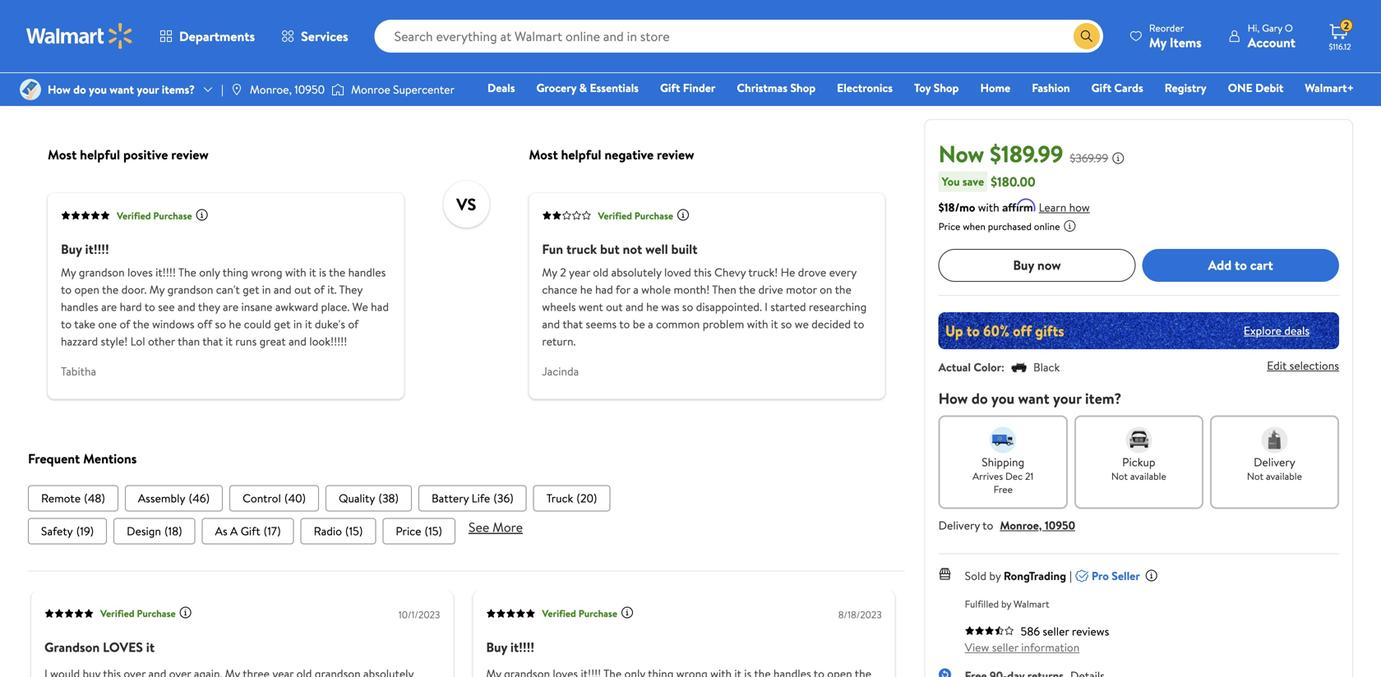 Task type: locate. For each thing, give the bounding box(es) containing it.
available down intent image for pickup
[[1130, 469, 1166, 483]]

2 left year
[[560, 265, 566, 281]]

radio
[[314, 523, 342, 539]]

2 are from the left
[[223, 299, 239, 315]]

services
[[301, 27, 348, 45]]

my left items
[[1149, 33, 1167, 51]]

of down we
[[348, 316, 359, 332]]

sold
[[965, 568, 987, 584]]

0 horizontal spatial helpful
[[80, 146, 120, 164]]

home link
[[973, 79, 1018, 97]]

explore deals
[[1244, 323, 1310, 339]]

out down for on the top
[[606, 299, 623, 315]]

actual
[[939, 359, 971, 375]]

reviews down pro
[[1072, 623, 1109, 639]]

$18/mo with
[[939, 199, 999, 215]]

delivery for to
[[939, 517, 980, 533]]

available inside delivery not available
[[1266, 469, 1302, 483]]

buy inside buy it!!!! my grandson loves it!!!! the only thing wrong with it is the handles to open the door. my grandson can't get in and out of it. they handles are hard to see and they are insane awkward place. we had to take one of the windows off so he could get in it duke's of hazzard style! lol other than that it runs great and look!!!!!
[[61, 240, 82, 258]]

|
[[221, 81, 223, 97], [1070, 568, 1072, 584]]

list item containing price
[[383, 518, 455, 544]]

Search search field
[[375, 20, 1103, 53]]

1 horizontal spatial |
[[1070, 568, 1072, 584]]

and up "be"
[[626, 299, 644, 315]]

0 horizontal spatial get
[[243, 282, 259, 298]]

the
[[329, 265, 345, 281], [102, 282, 119, 298], [739, 282, 756, 298], [835, 282, 852, 298], [133, 316, 149, 332]]

he down whole
[[646, 299, 659, 315]]

motor
[[786, 282, 817, 298]]

1 not from the left
[[1111, 469, 1128, 483]]

list item up (18)
[[125, 485, 223, 512]]

$189.99
[[990, 138, 1063, 170]]

10950 up rongtrading
[[1045, 517, 1075, 533]]

gift left finder at top
[[660, 80, 680, 96]]

0 vertical spatial monroe,
[[250, 81, 292, 97]]

see more button
[[469, 518, 523, 536]]

1 horizontal spatial are
[[223, 299, 239, 315]]

(15) down battery
[[425, 523, 442, 539]]

battery life (36)
[[432, 490, 514, 506]]

1 vertical spatial out
[[606, 299, 623, 315]]

price down $18/mo
[[939, 219, 960, 233]]

1 vertical spatial with
[[285, 265, 306, 281]]

to left open in the top of the page
[[61, 282, 72, 298]]

want for items?
[[110, 81, 134, 97]]

they
[[198, 299, 220, 315]]

0 horizontal spatial a
[[179, 32, 185, 48]]

| left pro
[[1070, 568, 1072, 584]]

0 vertical spatial how
[[48, 81, 71, 97]]

buy inside button
[[1013, 256, 1034, 274]]

with inside buy it!!!! my grandson loves it!!!! the only thing wrong with it is the handles to open the door. my grandson can't get in and out of it. they handles are hard to see and they are insane awkward place. we had to take one of the windows off so he could get in it duke's of hazzard style! lol other than that it runs great and look!!!!!
[[285, 265, 306, 281]]

1 horizontal spatial not
[[1247, 469, 1264, 483]]

1 horizontal spatial want
[[1018, 388, 1050, 409]]

0 vertical spatial see
[[42, 32, 60, 48]]

2 vertical spatial it!!!!
[[510, 638, 534, 656]]

1 most from the left
[[48, 146, 77, 164]]

0 vertical spatial out
[[294, 282, 311, 298]]

place.
[[321, 299, 350, 315]]

monroe, down the free
[[1000, 517, 1042, 533]]

1 vertical spatial see
[[469, 518, 489, 536]]

are up one
[[101, 299, 117, 315]]

1 vertical spatial price
[[396, 523, 421, 539]]

0 vertical spatial with
[[978, 199, 999, 215]]

buy it!!!! my grandson loves it!!!! the only thing wrong with it is the handles to open the door. my grandson can't get in and out of it. they handles are hard to see and they are insane awkward place. we had to take one of the windows off so he could get in it duke's of hazzard style! lol other than that it runs great and look!!!!!
[[61, 240, 389, 350]]

one debit link
[[1221, 79, 1291, 97]]

(46)
[[189, 490, 210, 506]]

1 horizontal spatial price
[[939, 219, 960, 233]]

monroe, down services dropdown button
[[250, 81, 292, 97]]

list item containing truck
[[533, 485, 610, 512]]

(18)
[[164, 523, 182, 539]]

0 horizontal spatial gift
[[241, 523, 260, 539]]

reviews inside see all reviews link
[[77, 32, 114, 48]]

1 horizontal spatial so
[[682, 299, 693, 315]]

then
[[712, 282, 736, 298]]

learn
[[1039, 199, 1066, 215]]

how for how do you want your items?
[[48, 81, 71, 97]]

he up the runs on the left
[[229, 316, 241, 332]]

1 horizontal spatial your
[[1053, 388, 1082, 409]]

0 vertical spatial price
[[939, 219, 960, 233]]

0 vertical spatial by
[[989, 568, 1001, 584]]

gift left cards
[[1091, 80, 1112, 96]]

1 horizontal spatial verified purchase information image
[[621, 606, 634, 620]]

cards
[[1114, 80, 1143, 96]]

 image
[[20, 79, 41, 100], [331, 81, 345, 98], [230, 83, 243, 96]]

dec
[[1005, 469, 1023, 483]]

deals
[[488, 80, 515, 96]]

out inside buy it!!!! my grandson loves it!!!! the only thing wrong with it is the handles to open the door. my grandson can't get in and out of it. they handles are hard to see and they are insane awkward place. we had to take one of the windows off so he could get in it duke's of hazzard style! lol other than that it runs great and look!!!!!
[[294, 282, 311, 298]]

gift
[[660, 80, 680, 96], [1091, 80, 1112, 96], [241, 523, 260, 539]]

1 horizontal spatial get
[[274, 316, 291, 332]]

see left all
[[42, 32, 60, 48]]

$18/mo
[[939, 199, 975, 215]]

do down the see all reviews
[[73, 81, 86, 97]]

2 shop from the left
[[934, 80, 959, 96]]

1 horizontal spatial see
[[469, 518, 489, 536]]

frequent
[[28, 450, 80, 468]]

seller for 586
[[1043, 623, 1069, 639]]

1 horizontal spatial shop
[[934, 80, 959, 96]]

learn how
[[1039, 199, 1090, 215]]

list item
[[28, 485, 118, 512], [125, 485, 223, 512], [229, 485, 319, 512], [326, 485, 412, 512], [418, 485, 527, 512], [533, 485, 610, 512], [28, 518, 107, 544], [114, 518, 195, 544], [202, 518, 294, 544], [301, 518, 376, 544], [383, 518, 455, 544]]

list item containing design
[[114, 518, 195, 544]]

0 horizontal spatial had
[[371, 299, 389, 315]]

not inside pickup not available
[[1111, 469, 1128, 483]]

list item containing safety
[[28, 518, 107, 544]]

verified purchase for verified purchase information image for buy it!!!!
[[542, 607, 617, 621]]

2 horizontal spatial  image
[[331, 81, 345, 98]]

it
[[309, 265, 316, 281], [305, 316, 312, 332], [771, 316, 778, 332], [226, 334, 233, 350], [146, 638, 155, 656]]

disappointed.
[[696, 299, 762, 315]]

delivery for not
[[1254, 454, 1295, 470]]

fun
[[542, 240, 563, 258]]

0 vertical spatial 2
[[1344, 19, 1349, 33]]

&
[[579, 80, 587, 96]]

1 vertical spatial you
[[991, 388, 1015, 409]]

0 horizontal spatial in
[[262, 282, 271, 298]]

2 horizontal spatial buy
[[1013, 256, 1034, 274]]

1 horizontal spatial 2
[[1344, 19, 1349, 33]]

windows
[[152, 316, 195, 332]]

most helpful negative review
[[529, 146, 694, 164]]

of right one
[[120, 316, 130, 332]]

shop right the toy
[[934, 80, 959, 96]]

2 horizontal spatial gift
[[1091, 80, 1112, 96]]

that down "off"
[[202, 334, 223, 350]]

1 vertical spatial it!!!!
[[156, 265, 176, 281]]

grandson down the
[[167, 282, 213, 298]]

buy now button
[[939, 249, 1136, 282]]

helpful left negative
[[561, 146, 601, 164]]

with inside fun truck but not well built my 2 year old absolutely loved this chevy truck! he drove every chance he had for a whole month! then the drive motor on the wheels went out and he was so disappointed.  i started researching and that seems to be a common problem with it so we decided to return.
[[747, 316, 768, 332]]

by right fulfilled at the bottom right of page
[[1001, 597, 1011, 611]]

online
[[1034, 219, 1060, 233]]

with left is
[[285, 265, 306, 281]]

get up great
[[274, 316, 291, 332]]

how for how do you want your item?
[[939, 388, 968, 409]]

buy now
[[1013, 256, 1061, 274]]

most helpful positive review
[[48, 146, 209, 164]]

we
[[352, 299, 368, 315]]

to left cart
[[1235, 256, 1247, 274]]

other
[[148, 334, 175, 350]]

list item up radio (15)
[[326, 485, 412, 512]]

toy shop link
[[907, 79, 966, 97]]

buy for buy now
[[1013, 256, 1034, 274]]

1 horizontal spatial with
[[747, 316, 768, 332]]

2 horizontal spatial he
[[646, 299, 659, 315]]

2 available from the left
[[1266, 469, 1302, 483]]

your left items?
[[137, 81, 159, 97]]

learn more about strikethrough prices image
[[1112, 151, 1125, 165]]

0 horizontal spatial (15)
[[345, 523, 363, 539]]

see more list
[[28, 518, 905, 544]]

0 vertical spatial that
[[563, 316, 583, 332]]

see
[[42, 32, 60, 48], [469, 518, 489, 536]]

0 vertical spatial your
[[137, 81, 159, 97]]

control (40)
[[243, 490, 306, 506]]

get up insane
[[243, 282, 259, 298]]

gift cards
[[1091, 80, 1143, 96]]

add
[[1208, 256, 1232, 274]]

my inside reorder my items
[[1149, 33, 1167, 51]]

it down started
[[771, 316, 778, 332]]

it right loves
[[146, 638, 155, 656]]

gary
[[1262, 21, 1283, 35]]

do for how do you want your items?
[[73, 81, 86, 97]]

now
[[939, 138, 984, 170]]

drive
[[758, 282, 783, 298]]

my up chance
[[542, 265, 557, 281]]

and
[[274, 282, 292, 298], [178, 299, 195, 315], [626, 299, 644, 315], [542, 316, 560, 332], [289, 334, 307, 350]]

not for delivery
[[1247, 469, 1264, 483]]

586 seller reviews
[[1021, 623, 1109, 639]]

1 vertical spatial delivery
[[939, 517, 980, 533]]

the right on
[[835, 282, 852, 298]]

it!!!! for buy it!!!! my grandson loves it!!!! the only thing wrong with it is the handles to open the door. my grandson can't get in and out of it. they handles are hard to see and they are insane awkward place. we had to take one of the windows off so he could get in it duke's of hazzard style! lol other than that it runs great and look!!!!!
[[85, 240, 109, 258]]

do for how do you want your item?
[[972, 388, 988, 409]]

2 inside fun truck but not well built my 2 year old absolutely loved this chevy truck! he drove every chance he had for a whole month! then the drive motor on the wheels went out and he was so disappointed.  i started researching and that seems to be a common problem with it so we decided to return.
[[560, 265, 566, 281]]

buy
[[61, 240, 82, 258], [1013, 256, 1034, 274], [486, 638, 507, 656]]

0 horizontal spatial most
[[48, 146, 77, 164]]

so right "off"
[[215, 316, 226, 332]]

had right we
[[371, 299, 389, 315]]

0 horizontal spatial shop
[[790, 80, 816, 96]]

off
[[197, 316, 212, 332]]

0 vertical spatial |
[[221, 81, 223, 97]]

want down black on the right
[[1018, 388, 1050, 409]]

seller right 586 on the bottom right of page
[[1043, 623, 1069, 639]]

2 not from the left
[[1247, 469, 1264, 483]]

1 vertical spatial 10950
[[1045, 517, 1075, 533]]

review for most helpful positive review
[[171, 146, 209, 164]]

walmart+
[[1305, 80, 1354, 96]]

review for most helpful negative review
[[657, 146, 694, 164]]

price for price (15)
[[396, 523, 421, 539]]

how down actual
[[939, 388, 968, 409]]

runs
[[235, 334, 257, 350]]

0 horizontal spatial he
[[229, 316, 241, 332]]

the right then
[[739, 282, 756, 298]]

he
[[781, 265, 795, 281]]

see inside see all reviews link
[[42, 32, 60, 48]]

0 horizontal spatial  image
[[20, 79, 41, 100]]

christmas shop link
[[729, 79, 823, 97]]

not
[[1111, 469, 1128, 483], [1247, 469, 1264, 483]]

list
[[28, 485, 905, 512]]

0 horizontal spatial of
[[120, 316, 130, 332]]

1 horizontal spatial  image
[[230, 83, 243, 96]]

1 vertical spatial monroe,
[[1000, 517, 1042, 533]]

want for item?
[[1018, 388, 1050, 409]]

want left items?
[[110, 81, 134, 97]]

price when purchased online
[[939, 219, 1060, 233]]

1 vertical spatial by
[[1001, 597, 1011, 611]]

delivery up sold at the bottom of page
[[939, 517, 980, 533]]

 image left 'monroe, 10950'
[[230, 83, 243, 96]]

list item up see more list
[[418, 485, 527, 512]]

0 vertical spatial handles
[[348, 265, 386, 281]]

price down (38)
[[396, 523, 421, 539]]

see left more
[[469, 518, 489, 536]]

available down intent image for delivery
[[1266, 469, 1302, 483]]

0 horizontal spatial so
[[215, 316, 226, 332]]

verified for verified purchase information image for buy it!!!!
[[542, 607, 576, 621]]

1 available from the left
[[1130, 469, 1166, 483]]

tabitha
[[61, 364, 96, 380]]

not inside delivery not available
[[1247, 469, 1264, 483]]

it left is
[[309, 265, 316, 281]]

intent image for shipping image
[[990, 427, 1016, 453]]

1 vertical spatial handles
[[61, 299, 98, 315]]

list item up (17)
[[229, 485, 319, 512]]

1 vertical spatial do
[[972, 388, 988, 409]]

write a review link
[[135, 28, 234, 52]]

2 horizontal spatial it!!!!
[[510, 638, 534, 656]]

by right sold at the bottom of page
[[989, 568, 1001, 584]]

verified purchase information image
[[677, 209, 690, 222], [179, 606, 192, 620], [621, 606, 634, 620]]

1 (15) from the left
[[345, 523, 363, 539]]

reviews for see all reviews
[[77, 32, 114, 48]]

0 horizontal spatial handles
[[61, 299, 98, 315]]

hi, gary o account
[[1248, 21, 1296, 51]]

0 horizontal spatial |
[[221, 81, 223, 97]]

want
[[110, 81, 134, 97], [1018, 388, 1050, 409]]

0 horizontal spatial your
[[137, 81, 159, 97]]

how down all
[[48, 81, 71, 97]]

by for sold
[[989, 568, 1001, 584]]

verified purchase for right verified purchase information image
[[598, 209, 673, 223]]

0 horizontal spatial reviews
[[77, 32, 114, 48]]

mentions
[[83, 450, 137, 468]]

1 horizontal spatial 10950
[[1045, 517, 1075, 533]]

helpful left positive
[[80, 146, 120, 164]]

10950 down services dropdown button
[[295, 81, 325, 97]]

a right "be"
[[648, 316, 653, 332]]

you for how do you want your item?
[[991, 388, 1015, 409]]

1 are from the left
[[101, 299, 117, 315]]

selections
[[1290, 358, 1339, 374]]

0 vertical spatial delivery
[[1254, 454, 1295, 470]]

view
[[965, 639, 989, 655]]

0 horizontal spatial out
[[294, 282, 311, 298]]

0 horizontal spatial seller
[[992, 639, 1019, 655]]

list item down the quality
[[301, 518, 376, 544]]

reviews right all
[[77, 32, 114, 48]]

and right see
[[178, 299, 195, 315]]

review right negative
[[657, 146, 694, 164]]

the right open in the top of the page
[[102, 282, 119, 298]]

 image down see all reviews link at left
[[20, 79, 41, 100]]

:
[[1001, 359, 1005, 375]]

my inside fun truck but not well built my 2 year old absolutely loved this chevy truck! he drove every chance he had for a whole month! then the drive motor on the wheels went out and he was so disappointed.  i started researching and that seems to be a common problem with it so we decided to return.
[[542, 265, 557, 281]]

insane
[[241, 299, 273, 315]]

2 (15) from the left
[[425, 523, 442, 539]]

0 horizontal spatial verified purchase information image
[[179, 606, 192, 620]]

2 helpful from the left
[[561, 146, 601, 164]]

0 horizontal spatial grandson
[[79, 265, 125, 281]]

list item down remote (48)
[[28, 518, 107, 544]]

1 shop from the left
[[790, 80, 816, 96]]

do down color
[[972, 388, 988, 409]]

verified purchase information image for buy it!!!!
[[621, 606, 634, 620]]

1 vertical spatial he
[[646, 299, 659, 315]]

my up open in the top of the page
[[61, 265, 76, 281]]

see inside see more list
[[469, 518, 489, 536]]

you down :
[[991, 388, 1015, 409]]

1 helpful from the left
[[80, 146, 120, 164]]

0 horizontal spatial 2
[[560, 265, 566, 281]]

delivery inside delivery not available
[[1254, 454, 1295, 470]]

1 horizontal spatial out
[[606, 299, 623, 315]]

| right items?
[[221, 81, 223, 97]]

out up the awkward at top left
[[294, 282, 311, 298]]

review
[[187, 32, 220, 48], [171, 146, 209, 164], [657, 146, 694, 164]]

hard
[[120, 299, 142, 315]]

you
[[89, 81, 107, 97], [991, 388, 1015, 409]]

0 vertical spatial want
[[110, 81, 134, 97]]

0 horizontal spatial that
[[202, 334, 223, 350]]

buy for buy it!!!!
[[486, 638, 507, 656]]

list item containing assembly
[[125, 485, 223, 512]]

2 horizontal spatial verified purchase information image
[[677, 209, 690, 222]]

2 vertical spatial with
[[747, 316, 768, 332]]

in down "wrong"
[[262, 282, 271, 298]]

1 horizontal spatial reviews
[[1072, 623, 1109, 639]]

handles up they
[[348, 265, 386, 281]]

your for item?
[[1053, 388, 1082, 409]]

2 most from the left
[[529, 146, 558, 164]]

list item containing remote
[[28, 485, 118, 512]]

a right "write"
[[179, 32, 185, 48]]

of left it.
[[314, 282, 325, 298]]

list item right (36)
[[533, 485, 610, 512]]

it left the runs on the left
[[226, 334, 233, 350]]

1 horizontal spatial that
[[563, 316, 583, 332]]

1 vertical spatial your
[[1053, 388, 1082, 409]]

account
[[1248, 33, 1296, 51]]

seller down 3.4249 stars out of 5, based on 586 seller reviews element
[[992, 639, 1019, 655]]

1 horizontal spatial buy
[[486, 638, 507, 656]]

(15) right radio on the bottom of page
[[345, 523, 363, 539]]

search icon image
[[1080, 30, 1093, 43]]

shop
[[790, 80, 816, 96], [934, 80, 959, 96]]

available for pickup
[[1130, 469, 1166, 483]]

intent image for delivery image
[[1262, 427, 1288, 453]]

delivery down intent image for delivery
[[1254, 454, 1295, 470]]

2 vertical spatial he
[[229, 316, 241, 332]]

to down researching
[[854, 316, 864, 332]]

researching
[[809, 299, 867, 315]]

0 horizontal spatial with
[[285, 265, 306, 281]]

so right was
[[682, 299, 693, 315]]

available inside pickup not available
[[1130, 469, 1166, 483]]

helpful for positive
[[80, 146, 120, 164]]

in down the awkward at top left
[[293, 316, 302, 332]]

well
[[645, 240, 668, 258]]

(15)
[[345, 523, 363, 539], [425, 523, 442, 539]]

black
[[1033, 359, 1060, 375]]

1 vertical spatial how
[[939, 388, 968, 409]]

review right positive
[[171, 146, 209, 164]]

we
[[795, 316, 809, 332]]

a right for on the top
[[633, 282, 639, 298]]

to inside add to cart button
[[1235, 256, 1247, 274]]

1 vertical spatial want
[[1018, 388, 1050, 409]]

are down can't
[[223, 299, 239, 315]]

list item up the safety (19)
[[28, 485, 118, 512]]

1 vertical spatial 2
[[560, 265, 566, 281]]

price inside list item
[[396, 523, 421, 539]]

1 horizontal spatial do
[[972, 388, 988, 409]]

had down old
[[595, 282, 613, 298]]

grocery
[[536, 80, 577, 96]]

he
[[580, 282, 592, 298], [646, 299, 659, 315], [229, 316, 241, 332]]

verified purchase for verified purchase information image associated with grandson loves it
[[100, 607, 176, 621]]

supercenter
[[393, 81, 455, 97]]

0 horizontal spatial do
[[73, 81, 86, 97]]

not down intent image for delivery
[[1247, 469, 1264, 483]]

list item down assembly
[[114, 518, 195, 544]]

1 horizontal spatial in
[[293, 316, 302, 332]]

of
[[314, 282, 325, 298], [120, 316, 130, 332], [348, 316, 359, 332]]

1 horizontal spatial helpful
[[561, 146, 601, 164]]

my up see
[[149, 282, 165, 298]]

10950
[[295, 81, 325, 97], [1045, 517, 1075, 533]]

registry
[[1165, 80, 1207, 96]]

he up went
[[580, 282, 592, 298]]

 image for how do you want your items?
[[20, 79, 41, 100]]

list containing remote
[[28, 485, 905, 512]]

with up price when purchased online
[[978, 199, 999, 215]]

0 vertical spatial it!!!!
[[85, 240, 109, 258]]

reorder
[[1149, 21, 1184, 35]]

it!!!!
[[85, 240, 109, 258], [156, 265, 176, 281], [510, 638, 534, 656]]

not down intent image for pickup
[[1111, 469, 1128, 483]]

handles up take
[[61, 299, 98, 315]]

0 horizontal spatial want
[[110, 81, 134, 97]]

look!!!!!
[[309, 334, 347, 350]]

add to cart button
[[1142, 249, 1339, 282]]



Task type: vqa. For each thing, say whether or not it's contained in the screenshot.


Task type: describe. For each thing, give the bounding box(es) containing it.
assembly (46)
[[138, 490, 210, 506]]

that inside fun truck but not well built my 2 year old absolutely loved this chevy truck! he drove every chance he had for a whole month! then the drive motor on the wheels went out and he was so disappointed.  i started researching and that seems to be a common problem with it so we decided to return.
[[563, 316, 583, 332]]

pickup
[[1122, 454, 1155, 470]]

0 vertical spatial in
[[262, 282, 271, 298]]

shipping arrives dec 21 free
[[973, 454, 1034, 496]]

(15) for radio (15)
[[345, 523, 363, 539]]

christmas
[[737, 80, 788, 96]]

1 horizontal spatial a
[[633, 282, 639, 298]]

decided
[[812, 316, 851, 332]]

to down arrives on the right bottom
[[983, 517, 993, 533]]

chance
[[542, 282, 577, 298]]

0 vertical spatial he
[[580, 282, 592, 298]]

by for fulfilled
[[1001, 597, 1011, 611]]

verified purchase information image for grandson loves it
[[179, 606, 192, 620]]

could
[[244, 316, 271, 332]]

thing
[[223, 265, 248, 281]]

you for how do you want your items?
[[89, 81, 107, 97]]

truck (20)
[[546, 490, 597, 506]]

safety
[[41, 523, 73, 539]]

1 horizontal spatial monroe,
[[1000, 517, 1042, 533]]

1 vertical spatial grandson
[[167, 282, 213, 298]]

review right "write"
[[187, 32, 220, 48]]

gift inside list item
[[241, 523, 260, 539]]

loved
[[664, 265, 691, 281]]

jacinda
[[542, 364, 579, 380]]

wrong
[[251, 265, 282, 281]]

the right is
[[329, 265, 345, 281]]

services button
[[268, 16, 361, 56]]

that inside buy it!!!! my grandson loves it!!!! the only thing wrong with it is the handles to open the door. my grandson can't get in and out of it. they handles are hard to see and they are insane awkward place. we had to take one of the windows off so he could get in it duke's of hazzard style! lol other than that it runs great and look!!!!!
[[202, 334, 223, 350]]

affirm image
[[1003, 198, 1036, 211]]

departments button
[[146, 16, 268, 56]]

absolutely
[[611, 265, 662, 281]]

0 horizontal spatial monroe,
[[250, 81, 292, 97]]

(36)
[[493, 490, 514, 506]]

to left "be"
[[619, 316, 630, 332]]

verified for verified purchase information image associated with grandson loves it
[[100, 607, 134, 621]]

(40)
[[284, 490, 306, 506]]

o
[[1285, 21, 1293, 35]]

open
[[74, 282, 99, 298]]

awkward
[[275, 299, 318, 315]]

month!
[[674, 282, 710, 298]]

buy it!!!!
[[486, 638, 534, 656]]

when
[[963, 219, 986, 233]]

whole
[[641, 282, 671, 298]]

purchase for verified purchase information image associated with grandson loves it
[[137, 607, 176, 621]]

walmart image
[[26, 23, 133, 49]]

to left take
[[61, 316, 72, 332]]

it down the awkward at top left
[[305, 316, 312, 332]]

3.4249 stars out of 5, based on 586 seller reviews element
[[965, 626, 1014, 636]]

price (15)
[[396, 523, 442, 539]]

legal information image
[[1063, 219, 1076, 232]]

free
[[994, 482, 1013, 496]]

not for pickup
[[1111, 469, 1128, 483]]

helpful for negative
[[561, 146, 601, 164]]

purchase for right verified purchase information image
[[634, 209, 673, 223]]

toy
[[914, 80, 931, 96]]

1 vertical spatial get
[[274, 316, 291, 332]]

departments
[[179, 27, 255, 45]]

purchase for verified purchase information image for buy it!!!!
[[579, 607, 617, 621]]

he inside buy it!!!! my grandson loves it!!!! the only thing wrong with it is the handles to open the door. my grandson can't get in and out of it. they handles are hard to see and they are insane awkward place. we had to take one of the windows off so he could get in it duke's of hazzard style! lol other than that it runs great and look!!!!!
[[229, 316, 241, 332]]

up to sixty percent off deals. shop now. image
[[939, 312, 1339, 349]]

edit
[[1267, 358, 1287, 374]]

design (18)
[[127, 523, 182, 539]]

available for delivery
[[1266, 469, 1302, 483]]

and right great
[[289, 334, 307, 350]]

now $189.99
[[939, 138, 1063, 170]]

grocery & essentials
[[536, 80, 639, 96]]

8/18/2023
[[838, 608, 882, 622]]

every
[[829, 265, 857, 281]]

fun truck but not well built my 2 year old absolutely loved this chevy truck! he drove every chance he had for a whole month! then the drive motor on the wheels went out and he was so disappointed.  i started researching and that seems to be a common problem with it so we decided to return.
[[542, 240, 867, 350]]

quality (38)
[[339, 490, 399, 506]]

essentials
[[590, 80, 639, 96]]

verified for verified purchase information icon
[[117, 209, 151, 223]]

cart
[[1250, 256, 1273, 274]]

gift for gift cards
[[1091, 80, 1112, 96]]

view seller information link
[[965, 639, 1080, 655]]

problem
[[703, 316, 744, 332]]

most for most helpful negative review
[[529, 146, 558, 164]]

list item containing radio
[[301, 518, 376, 544]]

but
[[600, 240, 620, 258]]

(38)
[[378, 490, 399, 506]]

quality
[[339, 490, 375, 506]]

list item containing battery life
[[418, 485, 527, 512]]

chevy
[[714, 265, 746, 281]]

how do you want your items?
[[48, 81, 195, 97]]

old
[[593, 265, 609, 281]]

list item containing control
[[229, 485, 319, 512]]

duke's
[[315, 316, 345, 332]]

assembly
[[138, 490, 185, 506]]

0 vertical spatial get
[[243, 282, 259, 298]]

your for items?
[[137, 81, 159, 97]]

so inside buy it!!!! my grandson loves it!!!! the only thing wrong with it is the handles to open the door. my grandson can't get in and out of it. they handles are hard to see and they are insane awkward place. we had to take one of the windows off so he could get in it duke's of hazzard style! lol other than that it runs great and look!!!!!
[[215, 316, 226, 332]]

control
[[243, 490, 281, 506]]

see for see all reviews
[[42, 32, 60, 48]]

verified purchase for verified purchase information icon
[[117, 209, 192, 223]]

0 vertical spatial a
[[179, 32, 185, 48]]

and up return.
[[542, 316, 560, 332]]

most for most helpful positive review
[[48, 146, 77, 164]]

lol
[[130, 334, 145, 350]]

2 horizontal spatial of
[[348, 316, 359, 332]]

0 horizontal spatial 10950
[[295, 81, 325, 97]]

delivery to monroe, 10950
[[939, 517, 1075, 533]]

battery
[[432, 490, 469, 506]]

edit selections button
[[1267, 358, 1339, 374]]

shop for christmas shop
[[790, 80, 816, 96]]

21
[[1025, 469, 1034, 483]]

fashion
[[1032, 80, 1070, 96]]

10/1/2023
[[399, 608, 440, 622]]

reviews for 586 seller reviews
[[1072, 623, 1109, 639]]

fashion link
[[1025, 79, 1077, 97]]

 image for monroe supercenter
[[331, 81, 345, 98]]

item?
[[1085, 388, 1122, 409]]

pro
[[1092, 568, 1109, 584]]

purchased
[[988, 219, 1032, 233]]

shop for toy shop
[[934, 80, 959, 96]]

positive
[[123, 146, 168, 164]]

list item containing as a gift
[[202, 518, 294, 544]]

1 horizontal spatial handles
[[348, 265, 386, 281]]

(15) for price (15)
[[425, 523, 442, 539]]

remote
[[41, 490, 81, 506]]

the
[[178, 265, 196, 281]]

built
[[671, 240, 698, 258]]

1 horizontal spatial of
[[314, 282, 325, 298]]

2 horizontal spatial so
[[781, 316, 792, 332]]

and up the awkward at top left
[[274, 282, 292, 298]]

gift for gift finder
[[660, 80, 680, 96]]

0 vertical spatial grandson
[[79, 265, 125, 281]]

actual color :
[[939, 359, 1005, 375]]

loves
[[103, 638, 143, 656]]

than
[[178, 334, 200, 350]]

out inside fun truck but not well built my 2 year old absolutely loved this chevy truck! he drove every chance he had for a whole month! then the drive motor on the wheels went out and he was so disappointed.  i started researching and that seems to be a common problem with it so we decided to return.
[[606, 299, 623, 315]]

price for price when purchased online
[[939, 219, 960, 233]]

seller for view
[[992, 639, 1019, 655]]

deals
[[1284, 323, 1310, 339]]

can't
[[216, 282, 240, 298]]

to left see
[[144, 299, 155, 315]]

verified purchase information image
[[195, 209, 209, 222]]

pro seller info image
[[1145, 569, 1158, 583]]

this
[[694, 265, 712, 281]]

vs
[[457, 193, 476, 216]]

intent image for pickup image
[[1126, 427, 1152, 453]]

buy for buy it!!!! my grandson loves it!!!! the only thing wrong with it is the handles to open the door. my grandson can't get in and out of it. they handles are hard to see and they are insane awkward place. we had to take one of the windows off so he could get in it duke's of hazzard style! lol other than that it runs great and look!!!!!
[[61, 240, 82, 258]]

it!!!! for buy it!!!!
[[510, 638, 534, 656]]

Walmart Site-Wide search field
[[375, 20, 1103, 53]]

1 vertical spatial in
[[293, 316, 302, 332]]

you
[[942, 173, 960, 189]]

list item containing quality
[[326, 485, 412, 512]]

see for see more
[[469, 518, 489, 536]]

2 horizontal spatial a
[[648, 316, 653, 332]]

negative
[[605, 146, 654, 164]]

started
[[771, 299, 806, 315]]

design
[[127, 523, 161, 539]]

gift cards link
[[1084, 79, 1151, 97]]

1 vertical spatial |
[[1070, 568, 1072, 584]]

walmart+ link
[[1298, 79, 1361, 97]]

had inside buy it!!!! my grandson loves it!!!! the only thing wrong with it is the handles to open the door. my grandson can't get in and out of it. they handles are hard to see and they are insane awkward place. we had to take one of the windows off so he could get in it duke's of hazzard style! lol other than that it runs great and look!!!!!
[[371, 299, 389, 315]]

truck!
[[748, 265, 778, 281]]

had inside fun truck but not well built my 2 year old absolutely loved this chevy truck! he drove every chance he had for a whole month! then the drive motor on the wheels went out and he was so disappointed.  i started researching and that seems to be a common problem with it so we decided to return.
[[595, 282, 613, 298]]

grandson loves it
[[44, 638, 155, 656]]

purchase for verified purchase information icon
[[153, 209, 192, 223]]

one
[[1228, 80, 1253, 96]]

it inside fun truck but not well built my 2 year old absolutely loved this chevy truck! he drove every chance he had for a whole month! then the drive motor on the wheels went out and he was so disappointed.  i started researching and that seems to be a common problem with it so we decided to return.
[[771, 316, 778, 332]]

verified for right verified purchase information image
[[598, 209, 632, 223]]

the up lol
[[133, 316, 149, 332]]

 image for monroe, 10950
[[230, 83, 243, 96]]

they
[[339, 282, 363, 298]]



